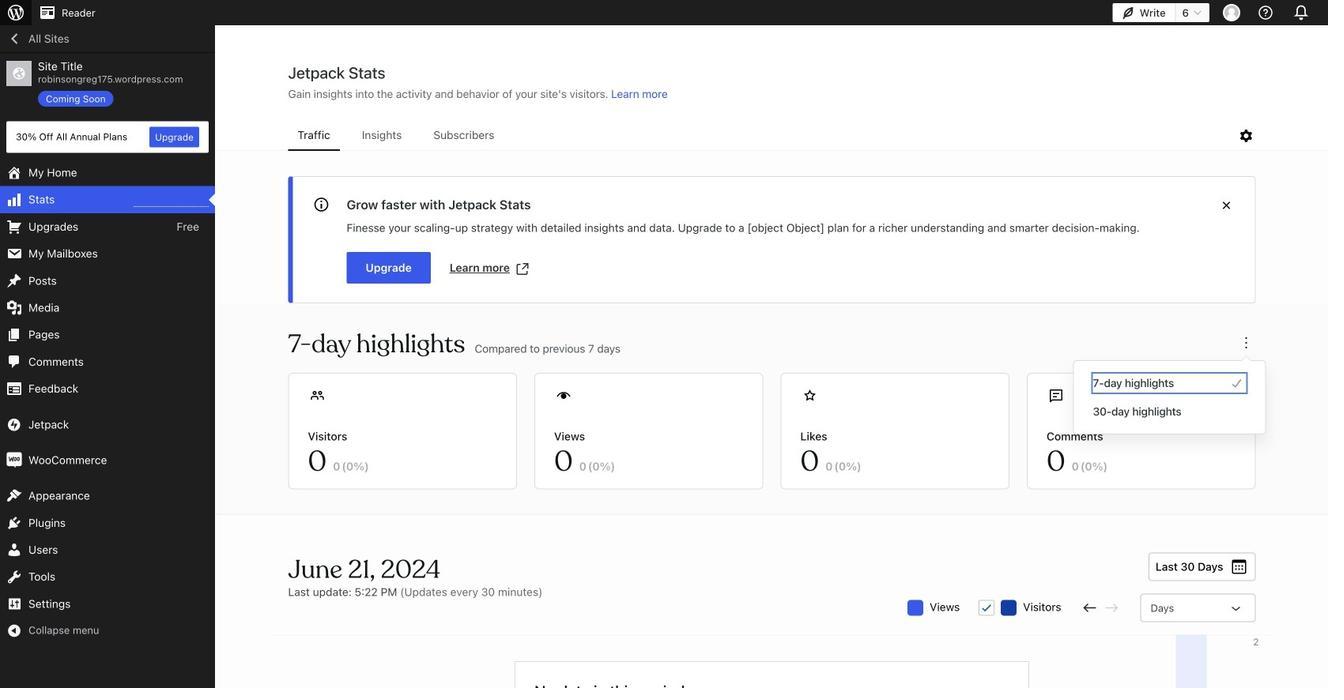 Task type: vqa. For each thing, say whether or not it's contained in the screenshot.
checkbox in the The Jetpack Stats main content
yes



Task type: locate. For each thing, give the bounding box(es) containing it.
0 vertical spatial img image
[[6, 417, 22, 433]]

jetpack stats main content
[[216, 62, 1329, 689]]

None checkbox
[[979, 601, 995, 617]]

manage your sites image
[[6, 3, 25, 22]]

menu
[[288, 121, 1237, 151]]

my profile image
[[1224, 4, 1241, 21]]

1 vertical spatial img image
[[6, 453, 22, 469]]

img image
[[6, 417, 22, 433], [6, 453, 22, 469]]

help image
[[1257, 3, 1276, 22]]

close image
[[1218, 196, 1237, 215]]

1 img image from the top
[[6, 417, 22, 433]]



Task type: describe. For each thing, give the bounding box(es) containing it.
menu inside the jetpack stats main content
[[288, 121, 1237, 151]]

none checkbox inside the jetpack stats main content
[[979, 601, 995, 617]]

manage your notifications image
[[1291, 2, 1313, 24]]

highest hourly views 0 image
[[134, 197, 209, 207]]

2 img image from the top
[[6, 453, 22, 469]]



